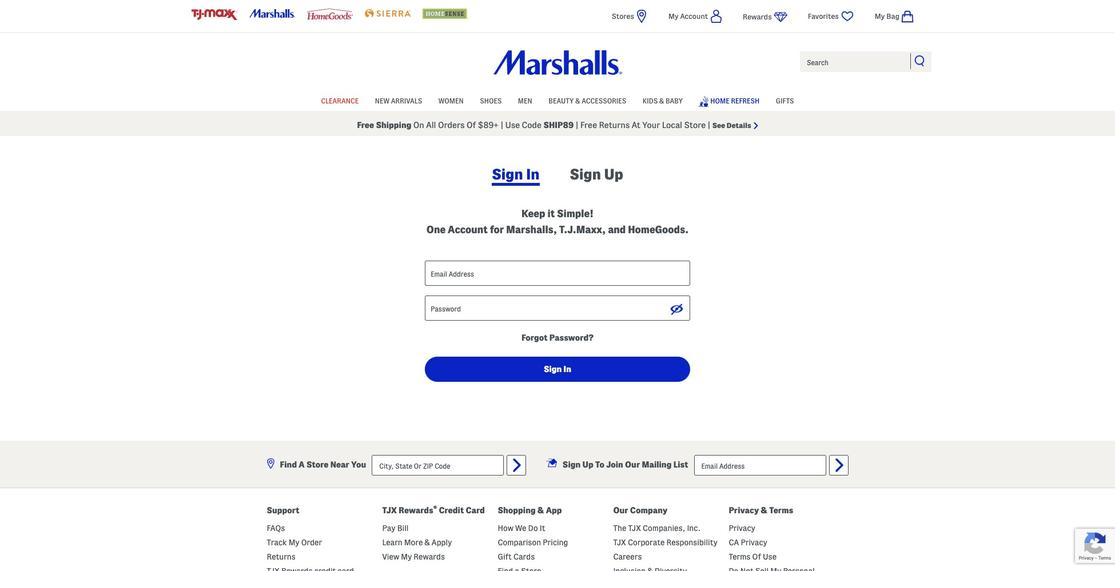 Task type: describe. For each thing, give the bounding box(es) containing it.
forgot password?
[[522, 334, 594, 343]]

homegoods.
[[628, 224, 689, 235]]

privacy & terms
[[729, 506, 794, 516]]

& for kids
[[660, 97, 665, 104]]

beauty & accessories
[[549, 97, 627, 104]]

2 vertical spatial tjx
[[614, 538, 626, 548]]

keep
[[522, 208, 546, 219]]

tjx corporate responsibility link
[[614, 538, 718, 548]]

pay
[[383, 524, 396, 533]]

women link
[[439, 91, 464, 109]]

2 vertical spatial privacy
[[741, 538, 768, 548]]

ca
[[729, 538, 740, 548]]

ship89
[[544, 121, 574, 130]]

beauty & accessories link
[[549, 91, 627, 109]]

0 vertical spatial rewards
[[743, 13, 772, 21]]

faqs link
[[267, 524, 285, 533]]

my account link
[[669, 9, 723, 23]]

app
[[546, 506, 562, 516]]

comparison pricing link
[[498, 538, 569, 548]]

& for beauty
[[576, 97, 581, 104]]

0 horizontal spatial of
[[467, 121, 476, 130]]

comparison
[[498, 538, 541, 548]]

near
[[331, 461, 350, 470]]

to
[[596, 461, 605, 470]]

pay bill learn more & apply view my rewards
[[383, 524, 452, 562]]

$89+
[[478, 121, 499, 130]]

my inside the faqs track my order returns
[[289, 538, 300, 548]]

0 vertical spatial returns
[[599, 121, 630, 130]]

baby
[[666, 97, 683, 104]]

shipping
[[376, 121, 412, 130]]

my inside the pay bill learn more & apply view my rewards
[[401, 553, 412, 562]]

at
[[632, 121, 641, 130]]

store |
[[685, 121, 711, 130]]

use inside privacy ca privacy terms of use
[[763, 553, 777, 562]]

pay bill link
[[383, 524, 409, 533]]

marquee containing free shipping
[[0, 114, 1116, 136]]

your
[[643, 121, 661, 130]]

for
[[490, 224, 504, 235]]

®
[[434, 505, 437, 512]]

track
[[267, 538, 287, 548]]

view
[[383, 553, 400, 562]]

up for sign up
[[605, 167, 624, 183]]

you
[[351, 461, 366, 470]]

men
[[518, 97, 533, 104]]

bag
[[887, 12, 900, 20]]

bill
[[398, 524, 409, 533]]

card
[[466, 506, 485, 516]]

my account
[[669, 12, 708, 20]]

homesense.com image
[[423, 9, 469, 19]]

corporate
[[628, 538, 665, 548]]

menu bar containing clearance
[[192, 90, 924, 111]]

companies,
[[643, 524, 686, 533]]

kids & baby
[[643, 97, 683, 104]]

banner containing free shipping
[[0, 0, 1116, 136]]

find a store near you
[[280, 461, 366, 470]]

order
[[301, 538, 322, 548]]

sign for sign up to join our mailing list
[[563, 461, 581, 470]]

site search search field
[[799, 50, 933, 73]]

free shipping on all orders of $89+ | use code ship89 | free returns at your local store | see details
[[357, 121, 752, 130]]

faqs
[[267, 524, 285, 533]]

sign up
[[570, 167, 624, 183]]

homegoods.com image
[[307, 9, 353, 19]]

privacy for &
[[729, 506, 760, 516]]

keep it simple! one account for marshalls, t.j.maxx, and homegoods.
[[427, 208, 689, 235]]

t.j.maxx,
[[560, 224, 606, 235]]

sign for sign in
[[492, 167, 523, 183]]

apply
[[432, 538, 452, 548]]

home refresh
[[711, 97, 760, 104]]

it
[[548, 208, 555, 219]]

& inside the pay bill learn more & apply view my rewards
[[425, 538, 430, 548]]

Password password field
[[425, 296, 691, 321]]

gift
[[498, 553, 512, 562]]

orders
[[438, 121, 465, 130]]

home
[[711, 97, 730, 104]]

Sign Up To Join Our Mailing List email field
[[694, 456, 827, 476]]

tjx inside "tjx rewards ® credit card"
[[383, 506, 397, 516]]

1 | from the left
[[501, 121, 504, 130]]

responsibility
[[667, 538, 718, 548]]

find a store near you link
[[267, 459, 366, 470]]

0 vertical spatial use
[[506, 121, 520, 130]]

accessories
[[582, 97, 627, 104]]

how we do it link
[[498, 524, 546, 533]]

kids & baby link
[[643, 91, 683, 109]]

refresh
[[732, 97, 760, 104]]

and
[[608, 224, 626, 235]]

all
[[426, 121, 436, 130]]



Task type: locate. For each thing, give the bounding box(es) containing it.
sierra.com image
[[365, 9, 411, 18]]

returns down track
[[267, 553, 296, 562]]

simple!
[[557, 208, 594, 219]]

& up privacy ca privacy terms of use
[[761, 506, 768, 516]]

0 horizontal spatial use
[[506, 121, 520, 130]]

the
[[614, 524, 627, 533]]

| right $89+
[[501, 121, 504, 130]]

0 vertical spatial privacy
[[729, 506, 760, 516]]

free down beauty & accessories
[[581, 121, 597, 130]]

privacy up the privacy link
[[729, 506, 760, 516]]

see details link
[[713, 121, 759, 129]]

a
[[299, 461, 305, 470]]

my right track
[[289, 538, 300, 548]]

mailing
[[642, 461, 672, 470]]

sign for sign up
[[570, 167, 601, 183]]

& inside beauty & accessories link
[[576, 97, 581, 104]]

1 horizontal spatial free
[[581, 121, 597, 130]]

of
[[467, 121, 476, 130], [753, 553, 762, 562]]

support
[[267, 506, 300, 516]]

my
[[669, 12, 679, 20], [875, 12, 885, 20], [289, 538, 300, 548], [401, 553, 412, 562]]

1 horizontal spatial tjx
[[614, 538, 626, 548]]

see
[[713, 121, 726, 129]]

|
[[501, 121, 504, 130], [576, 121, 579, 130]]

my bag
[[875, 12, 900, 20]]

2 horizontal spatial tjx
[[629, 524, 641, 533]]

use left the 'code'
[[506, 121, 520, 130]]

privacy up "terms of use" link
[[741, 538, 768, 548]]

women
[[439, 97, 464, 104]]

returns inside the faqs track my order returns
[[267, 553, 296, 562]]

my right "view"
[[401, 553, 412, 562]]

& left the app
[[538, 506, 544, 516]]

1 horizontal spatial returns
[[599, 121, 630, 130]]

0 horizontal spatial free
[[357, 121, 374, 130]]

rewards inside "tjx rewards ® credit card"
[[399, 506, 434, 516]]

our right join
[[626, 461, 640, 470]]

privacy for ca
[[729, 524, 756, 533]]

sign up simple!
[[570, 167, 601, 183]]

up up and
[[605, 167, 624, 183]]

Search text field
[[799, 50, 933, 73]]

pricing
[[543, 538, 569, 548]]

0 vertical spatial tjx
[[383, 506, 397, 516]]

0 horizontal spatial account
[[448, 224, 488, 235]]

privacy up ca privacy link
[[729, 524, 756, 533]]

terms up privacy ca privacy terms of use
[[770, 506, 794, 516]]

one
[[427, 224, 446, 235]]

marshalls home image
[[494, 50, 622, 75]]

stores link
[[612, 9, 649, 23]]

1 vertical spatial of
[[753, 553, 762, 562]]

new arrivals
[[375, 97, 422, 104]]

my right the stores link
[[669, 12, 679, 20]]

we
[[516, 524, 527, 533]]

sign left "to"
[[563, 461, 581, 470]]

& inside kids & baby "link"
[[660, 97, 665, 104]]

1 horizontal spatial account
[[681, 12, 708, 20]]

tjx down the the
[[614, 538, 626, 548]]

local
[[663, 121, 683, 130]]

terms
[[770, 506, 794, 516], [729, 553, 751, 562]]

1 vertical spatial returns
[[267, 553, 296, 562]]

Find A Store Near You text field
[[372, 456, 504, 476]]

my left bag
[[875, 12, 885, 20]]

1 horizontal spatial terms
[[770, 506, 794, 516]]

shopping
[[498, 506, 536, 516]]

1 vertical spatial our
[[614, 506, 629, 516]]

0 vertical spatial terms
[[770, 506, 794, 516]]

returns
[[599, 121, 630, 130], [267, 553, 296, 562]]

up left "to"
[[583, 461, 594, 470]]

1 vertical spatial privacy
[[729, 524, 756, 533]]

privacy link
[[729, 524, 756, 533]]

clearance link
[[321, 91, 359, 109]]

& right kids
[[660, 97, 665, 104]]

& for privacy
[[761, 506, 768, 516]]

& for shopping
[[538, 506, 544, 516]]

how we do it comparison pricing gift cards
[[498, 524, 569, 562]]

cards
[[514, 553, 535, 562]]

shopping & app
[[498, 506, 562, 516]]

marshalls.com image
[[249, 9, 295, 18]]

inc.
[[688, 524, 701, 533]]

&
[[576, 97, 581, 104], [660, 97, 665, 104], [538, 506, 544, 516], [761, 506, 768, 516], [425, 538, 430, 548]]

1 vertical spatial use
[[763, 553, 777, 562]]

0 horizontal spatial tjx
[[383, 506, 397, 516]]

0 horizontal spatial returns
[[267, 553, 296, 562]]

& right the beauty on the top of the page
[[576, 97, 581, 104]]

the tjx companies, inc. tjx corporate responsibility careers
[[614, 524, 718, 562]]

list
[[674, 461, 689, 470]]

1 vertical spatial terms
[[729, 553, 751, 562]]

on
[[414, 121, 425, 130]]

0 vertical spatial our
[[626, 461, 640, 470]]

0 vertical spatial up
[[605, 167, 624, 183]]

clearance
[[321, 97, 359, 104]]

banner
[[0, 0, 1116, 136]]

& right more
[[425, 538, 430, 548]]

new arrivals link
[[375, 91, 422, 109]]

store
[[307, 461, 329, 470]]

shoes
[[480, 97, 502, 104]]

free
[[357, 121, 374, 130], [581, 121, 597, 130]]

view my rewards link
[[383, 553, 445, 562]]

our up the the
[[614, 506, 629, 516]]

rewards link
[[743, 10, 788, 24]]

1 horizontal spatial up
[[605, 167, 624, 183]]

1 horizontal spatial |
[[576, 121, 579, 130]]

credit
[[439, 506, 464, 516]]

it
[[540, 524, 546, 533]]

menu bar
[[192, 90, 924, 111]]

1 vertical spatial rewards
[[399, 506, 434, 516]]

1 horizontal spatial of
[[753, 553, 762, 562]]

how
[[498, 524, 514, 533]]

sign in
[[492, 167, 540, 183]]

in
[[527, 167, 540, 183]]

careers
[[614, 553, 642, 562]]

marquee
[[0, 114, 1116, 136]]

returns link
[[267, 553, 296, 562]]

join
[[607, 461, 624, 470]]

0 vertical spatial account
[[681, 12, 708, 20]]

2 free from the left
[[581, 121, 597, 130]]

of inside privacy ca privacy terms of use
[[753, 553, 762, 562]]

tjx up pay
[[383, 506, 397, 516]]

terms of use link
[[729, 553, 777, 562]]

0 horizontal spatial up
[[583, 461, 594, 470]]

terms down ca
[[729, 553, 751, 562]]

marshalls,
[[507, 224, 557, 235]]

email address email field
[[425, 261, 691, 286]]

details
[[727, 121, 752, 129]]

free left 'shipping'
[[357, 121, 374, 130]]

forgot
[[522, 334, 548, 343]]

do
[[528, 524, 538, 533]]

1 vertical spatial up
[[583, 461, 594, 470]]

password?
[[550, 334, 594, 343]]

1 horizontal spatial use
[[763, 553, 777, 562]]

rewards inside the pay bill learn more & apply view my rewards
[[414, 553, 445, 562]]

main content
[[167, 146, 1116, 566]]

men link
[[518, 91, 533, 109]]

learn
[[383, 538, 403, 548]]

1 free from the left
[[357, 121, 374, 130]]

learn more & apply link
[[383, 538, 452, 548]]

returns left at
[[599, 121, 630, 130]]

of left $89+
[[467, 121, 476, 130]]

tjx right the the
[[629, 524, 641, 533]]

0 vertical spatial of
[[467, 121, 476, 130]]

gifts link
[[776, 91, 795, 109]]

of down ca privacy link
[[753, 553, 762, 562]]

ca privacy link
[[729, 538, 768, 548]]

main content containing sign in
[[167, 146, 1116, 566]]

beauty
[[549, 97, 574, 104]]

our company
[[614, 506, 668, 516]]

use down ca privacy link
[[763, 553, 777, 562]]

company
[[631, 506, 668, 516]]

sign up to join our mailing list
[[563, 461, 689, 470]]

code
[[522, 121, 542, 130]]

terms inside privacy ca privacy terms of use
[[729, 553, 751, 562]]

privacy
[[729, 506, 760, 516], [729, 524, 756, 533], [741, 538, 768, 548]]

0 horizontal spatial terms
[[729, 553, 751, 562]]

sign left the in
[[492, 167, 523, 183]]

tjx rewards ® credit card
[[383, 505, 485, 516]]

stores
[[612, 12, 635, 20]]

careers link
[[614, 553, 642, 562]]

| right ship89
[[576, 121, 579, 130]]

rewards
[[743, 13, 772, 21], [399, 506, 434, 516], [414, 553, 445, 562]]

2 | from the left
[[576, 121, 579, 130]]

faqs track my order returns
[[267, 524, 322, 562]]

up for sign up to join our mailing list
[[583, 461, 594, 470]]

2 vertical spatial rewards
[[414, 553, 445, 562]]

kids
[[643, 97, 658, 104]]

tjmaxx.com image
[[192, 9, 237, 20]]

sign
[[492, 167, 523, 183], [570, 167, 601, 183], [563, 461, 581, 470]]

0 horizontal spatial |
[[501, 121, 504, 130]]

None submit
[[915, 55, 926, 66], [425, 357, 691, 382], [507, 456, 527, 476], [829, 456, 849, 476], [915, 55, 926, 66], [425, 357, 691, 382], [507, 456, 527, 476], [829, 456, 849, 476]]

privacy ca privacy terms of use
[[729, 524, 777, 562]]

1 vertical spatial account
[[448, 224, 488, 235]]

1 vertical spatial tjx
[[629, 524, 641, 533]]

the tjx companies, inc. link
[[614, 524, 701, 533]]

account inside keep it simple! one account for marshalls, t.j.maxx, and homegoods.
[[448, 224, 488, 235]]

new
[[375, 97, 390, 104]]

shoes link
[[480, 91, 502, 109]]

favorites
[[808, 12, 839, 20]]



Task type: vqa. For each thing, say whether or not it's contained in the screenshot.
Sweaters associated with Hoodies & Sweaters 172 Items
no



